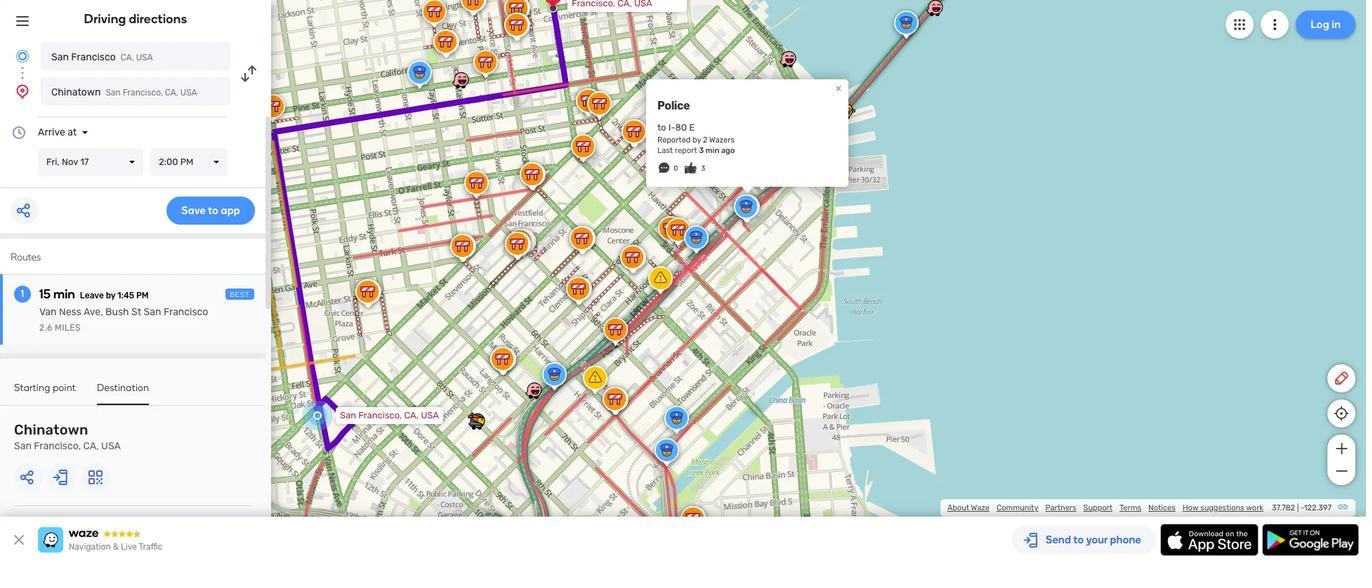 Task type: locate. For each thing, give the bounding box(es) containing it.
how
[[1183, 504, 1198, 513]]

ave,
[[84, 306, 103, 318]]

80
[[675, 122, 687, 133]]

community
[[997, 504, 1038, 513]]

0 vertical spatial francisco
[[71, 51, 116, 63]]

driving directions
[[84, 11, 187, 27]]

traffic
[[139, 542, 163, 552]]

pm right 2:00
[[180, 157, 193, 167]]

terms
[[1120, 504, 1141, 513]]

1 vertical spatial by
[[106, 291, 115, 301]]

san francisco, ca, usa
[[340, 410, 439, 421]]

starting
[[14, 382, 50, 394]]

122.397
[[1304, 504, 1332, 513]]

1 horizontal spatial by
[[693, 136, 701, 145]]

arrive
[[38, 126, 65, 138]]

report
[[675, 146, 697, 155]]

0 horizontal spatial francisco,
[[34, 440, 81, 452]]

1 vertical spatial francisco
[[164, 306, 208, 318]]

francisco down the driving
[[71, 51, 116, 63]]

0 horizontal spatial by
[[106, 291, 115, 301]]

pm right 1:45
[[136, 291, 149, 301]]

chinatown san francisco, ca, usa down point
[[14, 421, 121, 452]]

1 horizontal spatial francisco
[[164, 306, 208, 318]]

1
[[21, 288, 24, 300]]

1 vertical spatial chinatown
[[14, 421, 88, 438]]

3 right 0
[[701, 164, 705, 173]]

chinatown
[[51, 86, 101, 98], [14, 421, 88, 438]]

bush
[[105, 306, 129, 318]]

police
[[657, 99, 690, 112]]

best
[[230, 291, 250, 299]]

pencil image
[[1333, 370, 1350, 387]]

0 vertical spatial chinatown
[[51, 86, 101, 98]]

2 horizontal spatial francisco,
[[358, 410, 402, 421]]

0 vertical spatial pm
[[180, 157, 193, 167]]

support link
[[1083, 504, 1112, 513]]

point
[[53, 382, 76, 394]]

van
[[39, 306, 57, 318]]

usa
[[136, 53, 153, 63], [180, 88, 197, 98], [421, 410, 439, 421], [101, 440, 121, 452]]

notices
[[1148, 504, 1176, 513]]

0 vertical spatial francisco,
[[123, 88, 163, 98]]

nov
[[62, 157, 78, 167]]

min up ness
[[53, 287, 75, 302]]

by
[[693, 136, 701, 145], [106, 291, 115, 301]]

notices link
[[1148, 504, 1176, 513]]

ca,
[[121, 53, 134, 63], [165, 88, 178, 98], [404, 410, 419, 421], [83, 440, 99, 452]]

starting point button
[[14, 382, 76, 404]]

pm
[[180, 157, 193, 167], [136, 291, 149, 301]]

support
[[1083, 504, 1112, 513]]

san francisco ca, usa
[[51, 51, 153, 63]]

min
[[706, 146, 719, 155], [53, 287, 75, 302]]

0 horizontal spatial pm
[[136, 291, 149, 301]]

0 horizontal spatial francisco
[[71, 51, 116, 63]]

1:45
[[117, 291, 134, 301]]

0 vertical spatial by
[[693, 136, 701, 145]]

ago
[[721, 146, 735, 155]]

× link
[[832, 81, 845, 95]]

3
[[699, 146, 704, 155], [701, 164, 705, 173]]

chinatown up at
[[51, 86, 101, 98]]

terms link
[[1120, 504, 1141, 513]]

min down the '2'
[[706, 146, 719, 155]]

by left the '2'
[[693, 136, 701, 145]]

1 vertical spatial min
[[53, 287, 75, 302]]

francisco,
[[123, 88, 163, 98], [358, 410, 402, 421], [34, 440, 81, 452]]

x image
[[11, 532, 27, 549]]

×
[[835, 81, 842, 95]]

by left 1:45
[[106, 291, 115, 301]]

san
[[51, 51, 69, 63], [106, 88, 121, 98], [144, 306, 161, 318], [340, 410, 356, 421], [14, 440, 32, 452]]

arrive at
[[38, 126, 77, 138]]

chinatown san francisco, ca, usa
[[51, 86, 197, 98], [14, 421, 121, 452]]

min inside the to i-80 e reported by 2 wazers last report 3 min ago
[[706, 146, 719, 155]]

0 vertical spatial min
[[706, 146, 719, 155]]

1 vertical spatial francisco,
[[358, 410, 402, 421]]

0 vertical spatial 3
[[699, 146, 704, 155]]

1 horizontal spatial pm
[[180, 157, 193, 167]]

fri,
[[46, 157, 60, 167]]

partners link
[[1045, 504, 1076, 513]]

francisco inside van ness ave, bush st san francisco 2.6 miles
[[164, 306, 208, 318]]

0
[[674, 164, 678, 173]]

live
[[121, 542, 137, 552]]

last
[[657, 146, 673, 155]]

3 down the '2'
[[699, 146, 704, 155]]

1 horizontal spatial francisco,
[[123, 88, 163, 98]]

leave
[[80, 291, 104, 301]]

community link
[[997, 504, 1038, 513]]

partners
[[1045, 504, 1076, 513]]

by inside 15 min leave by 1:45 pm
[[106, 291, 115, 301]]

francisco
[[71, 51, 116, 63], [164, 306, 208, 318]]

chinatown san francisco, ca, usa down the "san francisco ca, usa"
[[51, 86, 197, 98]]

1 vertical spatial pm
[[136, 291, 149, 301]]

37.782
[[1272, 504, 1295, 513]]

ness
[[59, 306, 81, 318]]

i-
[[668, 122, 675, 133]]

chinatown down starting point button
[[14, 421, 88, 438]]

navigation
[[69, 542, 111, 552]]

3 inside the to i-80 e reported by 2 wazers last report 3 min ago
[[699, 146, 704, 155]]

1 horizontal spatial min
[[706, 146, 719, 155]]

to
[[657, 122, 666, 133]]

francisco right st
[[164, 306, 208, 318]]

2
[[703, 136, 707, 145]]

fri, nov 17 list box
[[38, 148, 143, 176]]



Task type: vqa. For each thing, say whether or not it's contained in the screenshot.
the Plz,
no



Task type: describe. For each thing, give the bounding box(es) containing it.
0 vertical spatial chinatown san francisco, ca, usa
[[51, 86, 197, 98]]

0 horizontal spatial min
[[53, 287, 75, 302]]

van ness ave, bush st san francisco 2.6 miles
[[39, 306, 208, 333]]

destination
[[97, 382, 149, 394]]

to i-80 e reported by 2 wazers last report 3 min ago
[[657, 122, 735, 155]]

fri, nov 17
[[46, 157, 89, 167]]

by inside the to i-80 e reported by 2 wazers last report 3 min ago
[[693, 136, 701, 145]]

2 vertical spatial francisco,
[[34, 440, 81, 452]]

2:00 pm list box
[[150, 148, 228, 176]]

1 vertical spatial 3
[[701, 164, 705, 173]]

how suggestions work link
[[1183, 504, 1264, 513]]

2:00 pm
[[159, 157, 193, 167]]

|
[[1297, 504, 1299, 513]]

directions
[[129, 11, 187, 27]]

ca, inside the "san francisco ca, usa"
[[121, 53, 134, 63]]

starting point
[[14, 382, 76, 394]]

e
[[689, 122, 695, 133]]

location image
[[14, 83, 31, 100]]

37.782 | -122.397
[[1272, 504, 1332, 513]]

usa inside the "san francisco ca, usa"
[[136, 53, 153, 63]]

suggestions
[[1200, 504, 1244, 513]]

work
[[1246, 504, 1264, 513]]

2:00
[[159, 157, 178, 167]]

1 vertical spatial chinatown san francisco, ca, usa
[[14, 421, 121, 452]]

zoom in image
[[1333, 440, 1350, 457]]

2.6
[[39, 323, 52, 333]]

15 min leave by 1:45 pm
[[39, 287, 149, 302]]

current location image
[[14, 48, 31, 65]]

zoom out image
[[1333, 463, 1350, 480]]

at
[[68, 126, 77, 138]]

about
[[947, 504, 969, 513]]

waze
[[971, 504, 990, 513]]

miles
[[55, 323, 81, 333]]

pm inside list box
[[180, 157, 193, 167]]

st
[[131, 306, 141, 318]]

pm inside 15 min leave by 1:45 pm
[[136, 291, 149, 301]]

15
[[39, 287, 51, 302]]

driving
[[84, 11, 126, 27]]

link image
[[1337, 501, 1348, 513]]

reported
[[657, 136, 691, 145]]

routes
[[11, 251, 41, 263]]

17
[[80, 157, 89, 167]]

clock image
[[11, 124, 27, 141]]

navigation & live traffic
[[69, 542, 163, 552]]

san inside van ness ave, bush st san francisco 2.6 miles
[[144, 306, 161, 318]]

-
[[1301, 504, 1304, 513]]

about waze link
[[947, 504, 990, 513]]

about waze community partners support terms notices how suggestions work
[[947, 504, 1264, 513]]

&
[[113, 542, 119, 552]]

destination button
[[97, 382, 149, 405]]

wazers
[[709, 136, 735, 145]]



